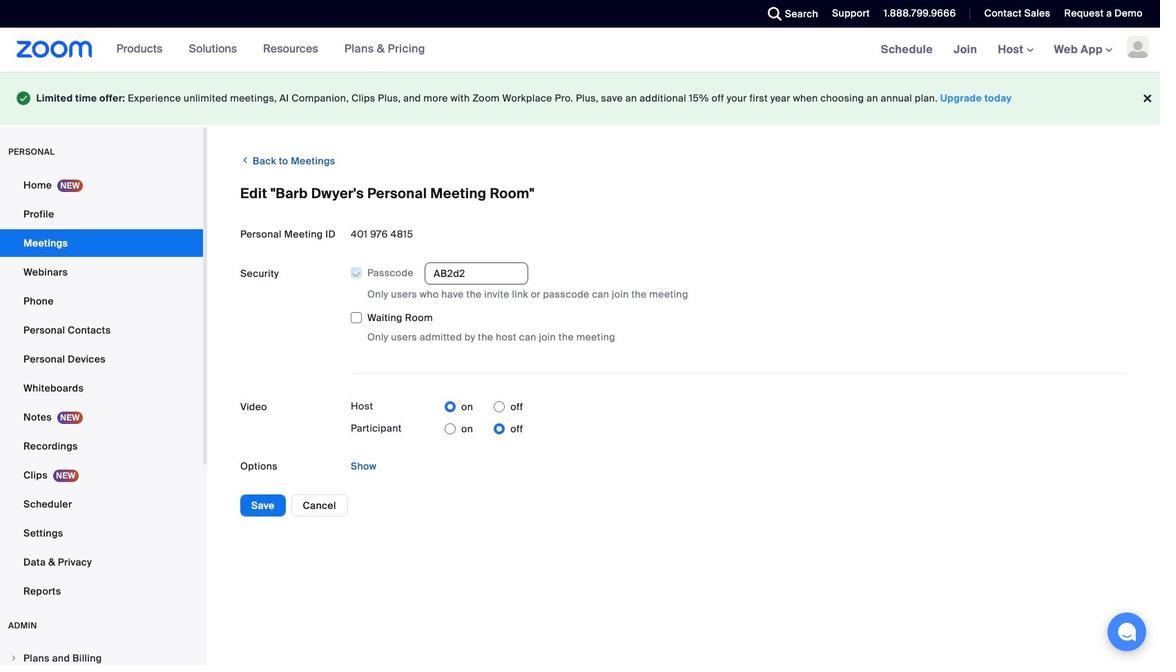 Task type: vqa. For each thing, say whether or not it's contained in the screenshot.
type "image"
yes



Task type: locate. For each thing, give the bounding box(es) containing it.
option group
[[445, 396, 523, 418], [445, 418, 523, 440]]

1 option group from the top
[[445, 396, 523, 418]]

meetings navigation
[[871, 28, 1161, 73]]

banner
[[0, 28, 1161, 73]]

None text field
[[425, 262, 529, 285]]

menu item
[[0, 645, 203, 665]]

group
[[350, 262, 1128, 345]]

left image
[[240, 153, 250, 167]]

footer
[[0, 72, 1161, 125]]

profile picture image
[[1128, 36, 1150, 58]]



Task type: describe. For each thing, give the bounding box(es) containing it.
type image
[[17, 88, 31, 108]]

open chat image
[[1118, 623, 1137, 642]]

product information navigation
[[92, 28, 436, 72]]

right image
[[10, 654, 18, 662]]

personal menu menu
[[0, 171, 203, 606]]

zoom logo image
[[17, 41, 92, 58]]

2 option group from the top
[[445, 418, 523, 440]]



